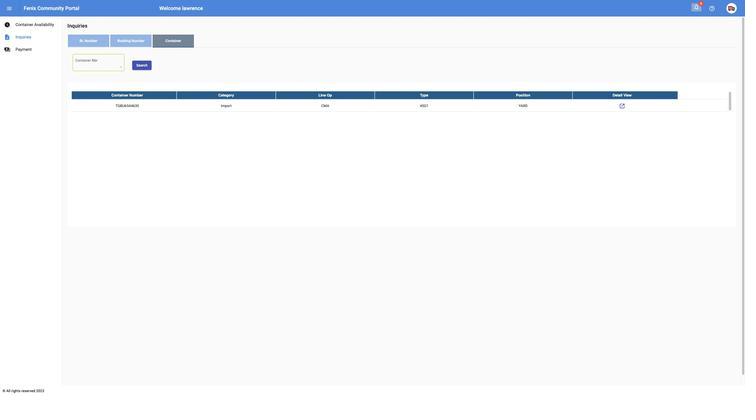 Task type: locate. For each thing, give the bounding box(es) containing it.
no color image containing open_in_new
[[620, 103, 626, 109]]

no color image right 'notifications_none' popup button
[[710, 6, 716, 12]]

view
[[624, 93, 632, 97]]

tgbu6544630
[[116, 104, 139, 108]]

0 vertical spatial container
[[16, 22, 33, 27]]

bl number tab panel
[[67, 48, 737, 227]]

no color image inside open_in_new button
[[620, 103, 626, 109]]

detail view
[[613, 93, 632, 97]]

no color image for "help_outline" popup button on the right of page
[[710, 6, 716, 12]]

row inside open_in_new grid
[[72, 91, 729, 99]]

menu
[[6, 6, 12, 12]]

no color image left "help_outline" popup button on the right of page
[[694, 4, 700, 10]]

container inside container number column header
[[112, 93, 128, 97]]

bl number
[[80, 39, 98, 43]]

2 horizontal spatial container
[[166, 39, 181, 43]]

container
[[16, 22, 33, 27], [166, 39, 181, 43], [112, 93, 128, 97]]

1 horizontal spatial container
[[112, 93, 128, 97]]

row containing container number
[[72, 91, 729, 99]]

detail view column header
[[573, 91, 679, 99]]

no color image for 'notifications_none' popup button
[[694, 4, 700, 10]]

©
[[3, 390, 5, 394]]

no color image down watch_later
[[4, 34, 10, 40]]

no color image containing notifications_none
[[694, 4, 700, 10]]

inquiries up "payment"
[[16, 35, 31, 40]]

welcome lawrence
[[159, 5, 203, 11]]

rights
[[11, 390, 21, 394]]

no color image
[[694, 4, 700, 10], [6, 6, 12, 12], [710, 6, 716, 12], [4, 34, 10, 40], [4, 47, 10, 53], [620, 103, 626, 109]]

None text field
[[75, 59, 122, 68]]

1 horizontal spatial inquiries
[[67, 23, 88, 29]]

0 horizontal spatial inquiries
[[16, 35, 31, 40]]

container number
[[112, 93, 143, 97]]

no color image up no color icon
[[6, 6, 12, 12]]

no color image inside "help_outline" popup button
[[710, 6, 716, 12]]

type
[[421, 93, 429, 97]]

container inside navigation
[[16, 22, 33, 27]]

open_in_new
[[620, 103, 626, 109]]

no color image down detail view
[[620, 103, 626, 109]]

payments
[[4, 47, 10, 53]]

number right booking
[[132, 39, 145, 43]]

fenix
[[24, 5, 36, 11]]

portal
[[65, 5, 79, 11]]

no color image inside menu button
[[6, 6, 12, 12]]

no color image down description
[[4, 47, 10, 53]]

number
[[85, 39, 98, 43], [132, 39, 145, 43], [129, 93, 143, 97]]

number right bl
[[85, 39, 98, 43]]

number up tgbu6544630
[[129, 93, 143, 97]]

category column header
[[177, 91, 276, 99]]

row
[[72, 91, 729, 99]]

navigation
[[0, 17, 62, 56]]

search
[[136, 63, 148, 67]]

open_in_new button
[[618, 101, 628, 111]]

inquiries inside navigation
[[16, 35, 31, 40]]

no color image containing menu
[[6, 6, 12, 12]]

fenix community portal
[[24, 5, 79, 11]]

open_in_new row
[[72, 99, 729, 112]]

type column header
[[375, 91, 474, 99]]

notifications_none
[[694, 4, 700, 10]]

inquiries up bl
[[67, 23, 88, 29]]

watch_later
[[4, 22, 10, 28]]

container for container availability
[[16, 22, 33, 27]]

0 horizontal spatial container
[[16, 22, 33, 27]]

lawrence
[[182, 5, 203, 11]]

no color image inside 'notifications_none' popup button
[[694, 4, 700, 10]]

no color image containing help_outline
[[710, 6, 716, 12]]

container availability
[[16, 22, 54, 27]]

no color image containing description
[[4, 34, 10, 40]]

payment
[[16, 47, 32, 52]]

number for bl number
[[85, 39, 98, 43]]

booking number tab panel
[[67, 48, 737, 227]]

position column header
[[474, 91, 573, 99]]

bl
[[80, 39, 84, 43]]

number inside column header
[[129, 93, 143, 97]]

2 vertical spatial container
[[112, 93, 128, 97]]

search button
[[132, 61, 152, 70]]

1 vertical spatial inquiries
[[16, 35, 31, 40]]

availability
[[34, 22, 54, 27]]

1 vertical spatial container
[[166, 39, 181, 43]]

45g1
[[420, 104, 429, 108]]

inquiries
[[67, 23, 88, 29], [16, 35, 31, 40]]



Task type: describe. For each thing, give the bounding box(es) containing it.
notifications_none button
[[692, 3, 702, 12]]

number for container number
[[129, 93, 143, 97]]

number for booking number
[[132, 39, 145, 43]]

booking
[[117, 39, 131, 43]]

open_in_new grid
[[72, 91, 733, 112]]

import
[[221, 104, 232, 108]]

yard
[[519, 104, 528, 108]]

cma
[[322, 104, 329, 108]]

2023
[[36, 390, 44, 394]]

detail
[[613, 93, 623, 97]]

menu button
[[4, 3, 14, 13]]

all
[[6, 390, 10, 394]]

welcome
[[159, 5, 181, 11]]

container for container
[[166, 39, 181, 43]]

no color image for menu button
[[6, 6, 12, 12]]

container for container number
[[112, 93, 128, 97]]

help_outline
[[710, 6, 716, 12]]

help_outline button
[[708, 3, 718, 13]]

booking number
[[117, 39, 145, 43]]

© all rights reserved 2023
[[3, 390, 44, 394]]

container number column header
[[72, 91, 177, 99]]

0 vertical spatial inquiries
[[67, 23, 88, 29]]

position
[[517, 93, 531, 97]]

line op column header
[[276, 91, 375, 99]]

description
[[4, 34, 10, 40]]

op
[[327, 93, 332, 97]]

community
[[37, 5, 64, 11]]

no color image
[[4, 22, 10, 28]]

line
[[319, 93, 326, 97]]

category
[[219, 93, 234, 97]]

no color image for open_in_new button
[[620, 103, 626, 109]]

no color image containing payments
[[4, 47, 10, 53]]

line op
[[319, 93, 332, 97]]

reserved
[[21, 390, 35, 394]]

navigation containing watch_later
[[0, 17, 62, 56]]



Task type: vqa. For each thing, say whether or not it's contained in the screenshot.


